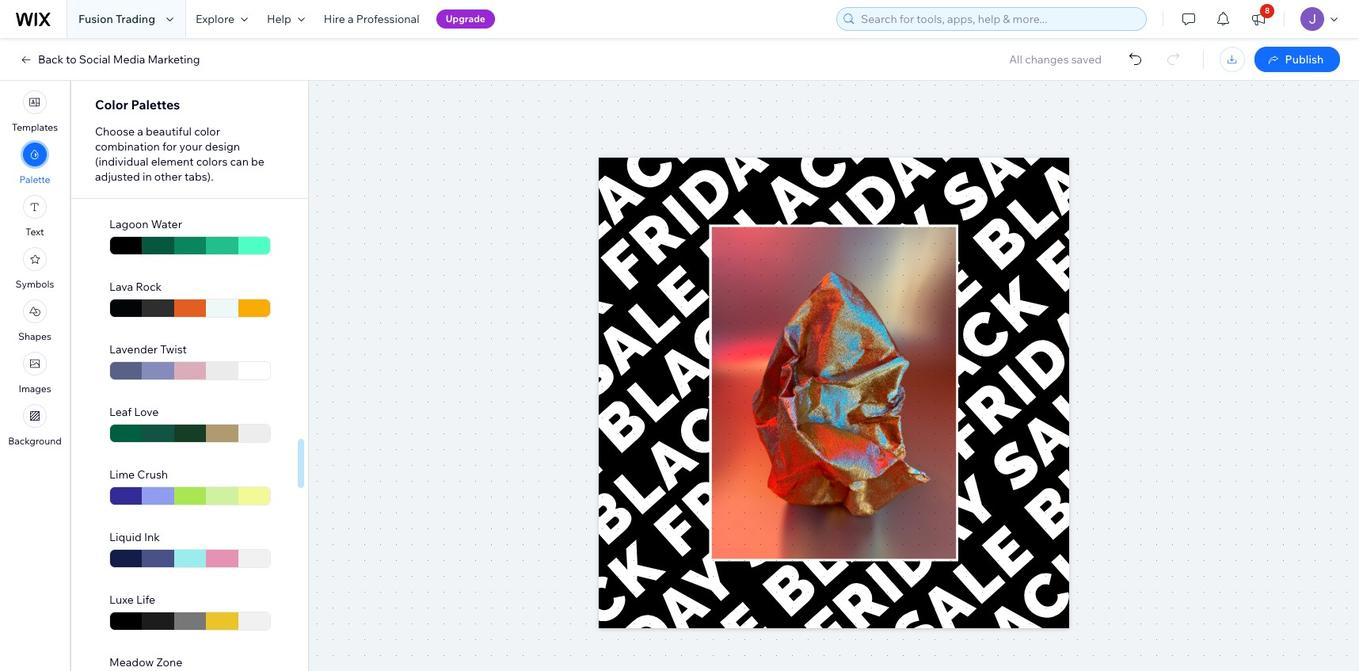 Task type: locate. For each thing, give the bounding box(es) containing it.
colors
[[196, 155, 228, 169]]

saved
[[1072, 52, 1102, 67]]

upgrade
[[446, 13, 486, 25]]

text button
[[23, 195, 47, 238]]

lavender
[[109, 342, 158, 357]]

symbols
[[16, 278, 54, 290]]

changes
[[1026, 52, 1069, 67]]

meadow zone
[[109, 655, 182, 670]]

a right hire
[[348, 12, 354, 26]]

lava rock
[[109, 280, 162, 294]]

0 horizontal spatial a
[[137, 124, 143, 139]]

templates
[[12, 121, 58, 133]]

all changes saved
[[1010, 52, 1102, 67]]

menu
[[0, 86, 70, 452]]

trading
[[116, 12, 155, 26]]

liquid ink
[[109, 530, 160, 544]]

water
[[151, 217, 182, 231]]

color
[[95, 97, 128, 113]]

upgrade button
[[436, 10, 495, 29]]

a up combination
[[137, 124, 143, 139]]

hire
[[324, 12, 345, 26]]

your
[[179, 139, 203, 154]]

twist
[[160, 342, 187, 357]]

crush
[[137, 468, 168, 482]]

Search for tools, apps, help & more... field
[[857, 8, 1142, 30]]

8
[[1266, 6, 1271, 16]]

palette button
[[19, 143, 50, 185]]

life
[[136, 593, 155, 607]]

a for beautiful
[[137, 124, 143, 139]]

luxe life
[[109, 593, 155, 607]]

symbols button
[[16, 247, 54, 290]]

choose a beautiful color combination for your design (individual element colors can be adjusted in other tabs).
[[95, 124, 265, 184]]

images button
[[19, 352, 51, 395]]

for
[[162, 139, 177, 154]]

images
[[19, 383, 51, 395]]

adjusted
[[95, 170, 140, 184]]

lime crush
[[109, 468, 168, 482]]

hire a professional
[[324, 12, 420, 26]]

fusion
[[78, 12, 113, 26]]

a inside choose a beautiful color combination for your design (individual element colors can be adjusted in other tabs).
[[137, 124, 143, 139]]

color
[[194, 124, 220, 139]]

background
[[8, 435, 62, 447]]

1 horizontal spatial a
[[348, 12, 354, 26]]

help button
[[258, 0, 314, 38]]

menu containing templates
[[0, 86, 70, 452]]

back to social media marketing
[[38, 52, 200, 67]]

combination
[[95, 139, 160, 154]]

leaf
[[109, 405, 132, 419]]

zone
[[156, 655, 182, 670]]

a
[[348, 12, 354, 26], [137, 124, 143, 139]]

text
[[26, 226, 44, 238]]

1 vertical spatial a
[[137, 124, 143, 139]]

leaf love
[[109, 405, 159, 419]]

palettes
[[131, 97, 180, 113]]

0 vertical spatial a
[[348, 12, 354, 26]]

background button
[[8, 404, 62, 447]]



Task type: vqa. For each thing, say whether or not it's contained in the screenshot.
Set Up Button corresponding to carts Set
no



Task type: describe. For each thing, give the bounding box(es) containing it.
lagoon
[[109, 217, 149, 231]]

liquid
[[109, 530, 142, 544]]

fusion trading
[[78, 12, 155, 26]]

a for professional
[[348, 12, 354, 26]]

back to social media marketing button
[[19, 52, 200, 67]]

design
[[205, 139, 240, 154]]

in
[[143, 170, 152, 184]]

palette
[[19, 174, 50, 185]]

to
[[66, 52, 77, 67]]

choose
[[95, 124, 135, 139]]

shapes button
[[18, 300, 51, 342]]

color palettes
[[95, 97, 180, 113]]

professional
[[356, 12, 420, 26]]

social
[[79, 52, 111, 67]]

templates button
[[12, 90, 58, 133]]

love
[[134, 405, 159, 419]]

lagoon water
[[109, 217, 182, 231]]

ink
[[144, 530, 160, 544]]

other
[[154, 170, 182, 184]]

hire a professional link
[[314, 0, 429, 38]]

be
[[251, 155, 265, 169]]

rock
[[136, 280, 162, 294]]

shapes
[[18, 330, 51, 342]]

can
[[230, 155, 249, 169]]

meadow
[[109, 655, 154, 670]]

8 button
[[1242, 0, 1277, 38]]

back
[[38, 52, 64, 67]]

lava
[[109, 280, 133, 294]]

luxe
[[109, 593, 134, 607]]

explore
[[196, 12, 235, 26]]

help
[[267, 12, 292, 26]]

publish button
[[1255, 47, 1341, 72]]

all
[[1010, 52, 1023, 67]]

lavender twist
[[109, 342, 187, 357]]

beautiful
[[146, 124, 192, 139]]

lime
[[109, 468, 135, 482]]

tabs).
[[185, 170, 214, 184]]

publish
[[1286, 52, 1325, 67]]

media
[[113, 52, 145, 67]]

element
[[151, 155, 194, 169]]

(individual
[[95, 155, 149, 169]]

marketing
[[148, 52, 200, 67]]



